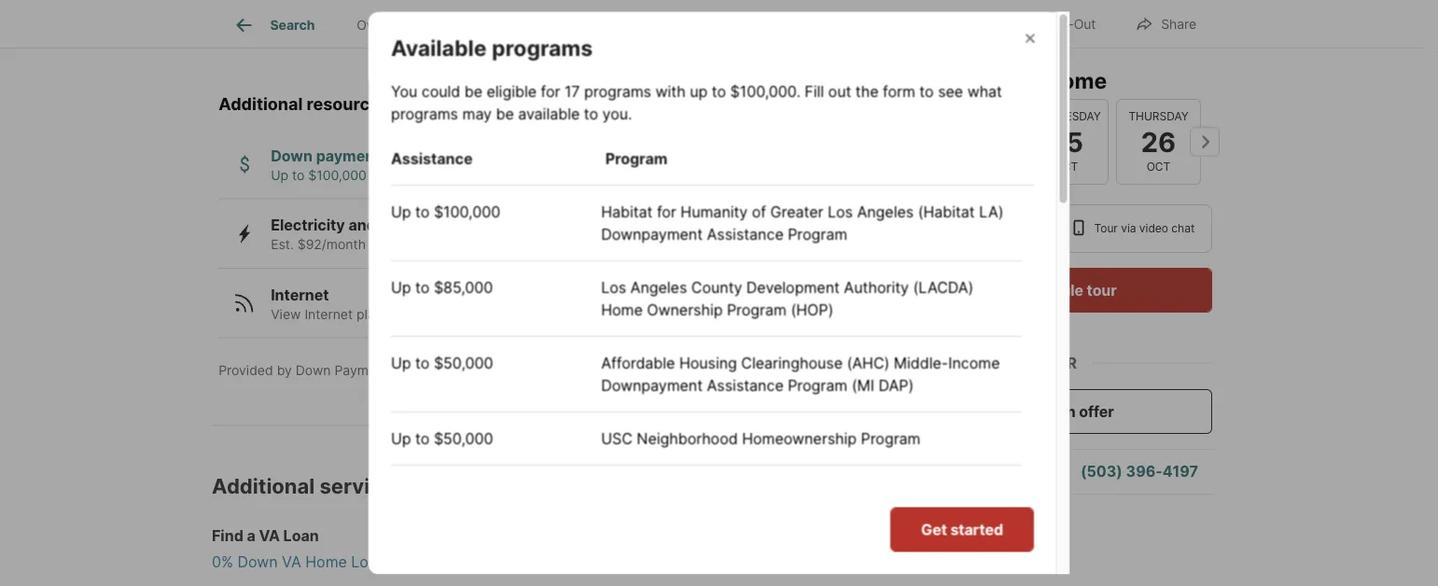 Task type: vqa. For each thing, say whether or not it's contained in the screenshot.
Forgivable
yes



Task type: locate. For each thing, give the bounding box(es) containing it.
0 horizontal spatial find
[[212, 527, 244, 545]]

for right eligible
[[541, 82, 560, 100]]

resources
[[307, 94, 389, 114]]

platinum
[[879, 482, 940, 501]]

2 vertical spatial available
[[482, 306, 536, 322]]

1 horizontal spatial oct
[[1147, 160, 1171, 174]]

additional resources
[[219, 94, 389, 114]]

usc neighborhood homeownership program
[[601, 429, 921, 447]]

0 vertical spatial $100,000
[[730, 82, 796, 100]]

1 horizontal spatial authority
[[844, 278, 909, 296]]

middle-
[[894, 353, 948, 372]]

anytime
[[1004, 322, 1046, 335]]

additional up loan
[[212, 474, 315, 499]]

out up purchase at the top of page
[[527, 0, 547, 16]]

1 vertical spatial out
[[828, 82, 851, 100]]

(503) 396-4197 link
[[1081, 463, 1199, 481]]

1 vertical spatial home
[[1049, 67, 1108, 93]]

form
[[883, 82, 915, 100]]

county
[[691, 278, 742, 296]]

0 vertical spatial up to $50,000
[[391, 353, 493, 372]]

search link
[[233, 14, 315, 36]]

0 vertical spatial get
[[921, 521, 947, 539]]

get up dpa
[[921, 521, 947, 539]]

mortgage
[[637, 558, 706, 576]]

get started button
[[890, 507, 1034, 552]]

0 vertical spatial and
[[349, 216, 376, 234]]

1 horizontal spatial find
[[497, 0, 523, 16]]

1 horizontal spatial the
[[856, 82, 879, 100]]

in down la)
[[987, 222, 997, 235]]

1 vertical spatial and
[[393, 306, 416, 322]]

tour for schedule
[[1087, 281, 1117, 299]]

program down development
[[727, 300, 787, 318]]

1 up to $50,000 from the top
[[391, 353, 493, 372]]

0 vertical spatial down
[[271, 147, 313, 165]]

internet right the view
[[305, 306, 353, 322]]

0 vertical spatial tour
[[955, 67, 999, 93]]

get inside "find a va loan 0% down va home loans: get quote"
[[402, 553, 427, 571]]

0 vertical spatial 17
[[564, 82, 580, 100]]

down down additional resources
[[271, 147, 313, 165]]

0 vertical spatial this
[[1004, 67, 1044, 93]]

the up purchase at the top of page
[[551, 0, 571, 16]]

angeles inside los angeles county development authority (lacda) home ownership program (hop)
[[630, 278, 687, 296]]

tour for tour in person
[[960, 222, 985, 235]]

1 horizontal spatial angeles
[[857, 202, 914, 220]]

1 horizontal spatial -
[[808, 558, 815, 576]]

electricity
[[271, 216, 345, 234]]

1 tour from the left
[[960, 222, 985, 235]]

find inside "find a va loan 0% down va home loans: get quote"
[[212, 527, 244, 545]]

va left loan
[[259, 527, 280, 545]]

$100,000 down the payment
[[308, 167, 367, 183]]

and right wattbuy,
[[516, 363, 539, 379]]

0 horizontal spatial oct
[[1055, 160, 1079, 174]]

$50,000 down wattbuy,
[[434, 429, 493, 447]]

authority down 'homeownership'
[[757, 482, 822, 501]]

tour right 'go'
[[955, 67, 999, 93]]

down right by
[[296, 363, 331, 379]]

0 vertical spatial available
[[518, 104, 580, 122]]

0 vertical spatial for
[[541, 82, 560, 100]]

down inside "find a va loan 0% down va home loans: get quote"
[[238, 553, 278, 571]]

1 vertical spatial up to $50,000
[[391, 429, 493, 447]]

be down eligible
[[496, 104, 514, 122]]

0 vertical spatial authority
[[844, 278, 909, 296]]

$100,000
[[730, 82, 796, 100], [308, 167, 367, 183], [434, 202, 500, 220]]

find up 0%
[[212, 527, 244, 545]]

home
[[634, 17, 672, 33], [601, 300, 643, 318], [306, 553, 347, 571]]

tour via video chat option
[[1057, 204, 1213, 253]]

$50,000 down providers
[[434, 353, 493, 372]]

oct for 26
[[1147, 160, 1171, 174]]

1 vertical spatial a
[[971, 463, 980, 481]]

programs inside down payment assistance up to $100,000 available from 17 programs
[[477, 167, 536, 183]]

to down you could be eligible for 17 programs with up to $100,000
[[584, 104, 598, 122]]

$100,000 inside down payment assistance up to $100,000 available from 17 programs
[[308, 167, 367, 183]]

programs down purchase at the top of page
[[492, 34, 593, 60]]

0 vertical spatial -
[[637, 505, 644, 523]]

up for cbc mortgage chenoa fund - fha forgivable dpa
[[391, 558, 411, 576]]

los
[[828, 202, 853, 220], [601, 278, 626, 296]]

up
[[271, 167, 289, 183], [391, 202, 411, 220], [391, 278, 411, 296], [391, 353, 411, 372], [391, 429, 411, 447], [391, 558, 411, 576]]

fha
[[819, 558, 849, 576]]

get inside button
[[921, 521, 947, 539]]

0 vertical spatial the
[[551, 0, 571, 16]]

1 vertical spatial downpayment
[[601, 376, 703, 394]]

(503) 396-4197
[[1081, 463, 1199, 481]]

in
[[700, 0, 711, 16], [596, 17, 606, 33], [987, 222, 997, 235]]

a
[[714, 0, 722, 16], [971, 463, 980, 481], [247, 527, 256, 545]]

1 vertical spatial internet
[[305, 306, 353, 322]]

0 vertical spatial downpayment
[[601, 225, 703, 243]]

up up electricity in the top left of the page
[[271, 167, 289, 183]]

up
[[690, 82, 708, 100]]

programs right from
[[477, 167, 536, 183]]

1 vertical spatial 17
[[460, 167, 474, 183]]

available down eligible
[[518, 104, 580, 122]]

dap)
[[879, 376, 914, 394]]

up to $50,000 down providers
[[391, 353, 493, 372]]

2 downpayment from the top
[[601, 376, 703, 394]]

program down clearinghouse
[[788, 376, 848, 394]]

tour left via
[[1095, 222, 1118, 235]]

0 horizontal spatial tour
[[960, 222, 985, 235]]

home inside "find a va loan 0% down va home loans: get quote"
[[306, 553, 347, 571]]

los inside habitat for humanity of greater los angeles (habitat la) downpayment assistance program
[[828, 202, 853, 220]]

tour down la)
[[960, 222, 985, 235]]

for inside habitat for humanity of greater los angeles (habitat la) downpayment assistance program
[[657, 202, 676, 220]]

2 tour from the left
[[1095, 222, 1118, 235]]

find for find a va loan 0% down va home loans: get quote
[[212, 527, 244, 545]]

oct inside thursday 26 oct
[[1147, 160, 1171, 174]]

assistance down of
[[707, 225, 784, 243]]

2 up to $50,000 from the top
[[391, 429, 493, 447]]

up for affordable housing clearinghouse (ahc) middle-income downpayment assistance program (mi dap)
[[391, 353, 411, 372]]

tab list
[[212, 0, 831, 48]]

for inside internet view internet plans and providers available for this home
[[539, 306, 556, 322]]

the inside find out the main costs involved in a home purchase in our
[[551, 0, 571, 16]]

1 vertical spatial $50,000
[[434, 429, 493, 447]]

share button
[[1120, 4, 1213, 42]]

1 $50,000 from the top
[[434, 353, 493, 372]]

for up allconnect
[[539, 306, 556, 322]]

to left see
[[920, 82, 934, 100]]

1 horizontal spatial 17
[[564, 82, 580, 100]]

0 vertical spatial find
[[497, 0, 523, 16]]

1 horizontal spatial a
[[714, 0, 722, 16]]

up up services at the bottom of the page
[[391, 429, 411, 447]]

home down loan
[[306, 553, 347, 571]]

2 vertical spatial for
[[539, 306, 556, 322]]

get left quote
[[402, 553, 427, 571]]

0 vertical spatial va
[[259, 527, 280, 545]]

1 tab from the left
[[436, 3, 576, 48]]

internet
[[271, 286, 329, 304], [305, 306, 353, 322]]

internet view internet plans and providers available for this home
[[271, 286, 621, 322]]

0 horizontal spatial and
[[349, 216, 376, 234]]

out right fill
[[828, 82, 851, 100]]

clearinghouse
[[741, 353, 843, 372]]

0 vertical spatial $50,000
[[434, 353, 493, 372]]

1 horizontal spatial out
[[828, 82, 851, 100]]

a up the buying
[[714, 0, 722, 16]]

available for internet
[[482, 306, 536, 322]]

and left solar
[[349, 216, 376, 234]]

down right 0%
[[238, 553, 278, 571]]

17
[[564, 82, 580, 100], [460, 167, 474, 183]]

oct down 26
[[1147, 160, 1171, 174]]

angeles left (habitat
[[857, 202, 914, 220]]

in left the our
[[596, 17, 606, 33]]

fill
[[805, 82, 824, 100]]

available inside down payment assistance up to $100,000 available from 17 programs
[[370, 167, 424, 183]]

oct down '25'
[[1055, 160, 1079, 174]]

2 vertical spatial home
[[586, 306, 621, 322]]

None button
[[932, 98, 1017, 186], [1024, 99, 1109, 185], [1117, 99, 1202, 185], [932, 98, 1017, 186], [1024, 99, 1109, 185], [1117, 99, 1202, 185]]

17 right eligible
[[564, 82, 580, 100]]

authority left (lacda)
[[844, 278, 909, 296]]

started
[[950, 521, 1003, 539]]

down
[[271, 147, 313, 165], [296, 363, 331, 379], [238, 553, 278, 571]]

0 vertical spatial los
[[828, 202, 853, 220]]

2 $50,000 from the top
[[434, 429, 493, 447]]

2 vertical spatial $100,000
[[434, 202, 500, 220]]

assistance down "housing"
[[707, 376, 784, 394]]

home up guide.
[[497, 17, 531, 33]]

up to $50,000 down resource,
[[391, 429, 493, 447]]

available programs element
[[391, 12, 615, 61]]

va down loan
[[282, 553, 301, 571]]

1 vertical spatial los
[[601, 278, 626, 296]]

2 vertical spatial in
[[987, 222, 997, 235]]

internet up the view
[[271, 286, 329, 304]]

2 tab from the left
[[576, 3, 725, 48]]

0 horizontal spatial $100,000
[[308, 167, 367, 183]]

additional down "search" link
[[219, 94, 303, 114]]

available inside . fill out the form to see what programs may be available to you.
[[518, 104, 580, 122]]

0 horizontal spatial this
[[560, 306, 583, 322]]

0 horizontal spatial a
[[247, 527, 256, 545]]

0 vertical spatial home
[[497, 17, 531, 33]]

this right what
[[1004, 67, 1044, 93]]

wednesday
[[1032, 109, 1102, 123]]

to inside down payment assistance up to $100,000 available from 17 programs
[[292, 167, 305, 183]]

- inside the golden state finance authority (gsfa) platinum assist to own - conventional
[[637, 505, 644, 523]]

1 vertical spatial the
[[856, 82, 879, 100]]

could
[[421, 82, 460, 100]]

$100,000 left fill
[[730, 82, 796, 100]]

be up may
[[464, 82, 482, 100]]

a right ask
[[971, 463, 980, 481]]

tour in person option
[[921, 204, 1057, 253]]

income
[[948, 353, 1000, 372]]

0 horizontal spatial get
[[402, 553, 427, 571]]

state
[[655, 482, 693, 501]]

0 vertical spatial be
[[464, 82, 482, 100]]

1 vertical spatial down
[[296, 363, 331, 379]]

program inside habitat for humanity of greater los angeles (habitat la) downpayment assistance program
[[788, 225, 848, 243]]

1 vertical spatial va
[[282, 553, 301, 571]]

get
[[921, 521, 947, 539], [402, 553, 427, 571]]

program down dap)
[[861, 429, 921, 447]]

a inside "find a va loan 0% down va home loans: get quote"
[[247, 527, 256, 545]]

1 vertical spatial authority
[[757, 482, 822, 501]]

video
[[1140, 222, 1169, 235]]

in up the buying
[[700, 0, 711, 16]]

home up wednesday
[[1049, 67, 1108, 93]]

program down 'greater'
[[788, 225, 848, 243]]

available down $85,000
[[482, 306, 536, 322]]

1 vertical spatial angeles
[[630, 278, 687, 296]]

authority inside los angeles county development authority (lacda) home ownership program (hop)
[[844, 278, 909, 296]]

providers
[[420, 306, 478, 322]]

the
[[551, 0, 571, 16], [856, 82, 879, 100]]

of
[[752, 202, 766, 220]]

0 vertical spatial a
[[714, 0, 722, 16]]

up right payment
[[391, 353, 411, 372]]

1 horizontal spatial and
[[393, 306, 416, 322]]

up down down payment assistance up to $100,000 available from 17 programs
[[391, 202, 411, 220]]

(gsfa)
[[826, 482, 875, 501]]

resource,
[[392, 363, 454, 379]]

a left loan
[[247, 527, 256, 545]]

tooltip containing find out the main costs involved in a home purchase in our
[[422, 0, 1102, 72]]

by
[[277, 363, 292, 379]]

1 oct from the left
[[1055, 160, 1079, 174]]

available for down payment assistance
[[370, 167, 424, 183]]

downpayment down the 'habitat'
[[601, 225, 703, 243]]

out inside . fill out the form to see what programs may be available to you.
[[828, 82, 851, 100]]

a for find a va loan 0% down va home loans: get quote
[[247, 527, 256, 545]]

find inside find out the main costs involved in a home purchase in our
[[497, 0, 523, 16]]

find a va loan 0% down va home loans: get quote
[[212, 527, 475, 571]]

available
[[518, 104, 580, 122], [370, 167, 424, 183], [482, 306, 536, 322]]

1 horizontal spatial los
[[828, 202, 853, 220]]

home up affordable
[[586, 306, 621, 322]]

down inside down payment assistance up to $100,000 available from 17 programs
[[271, 147, 313, 165]]

(mi
[[852, 376, 874, 394]]

0 horizontal spatial angeles
[[630, 278, 687, 296]]

2 vertical spatial down
[[238, 553, 278, 571]]

tour right 'schedule' in the right of the page
[[1087, 281, 1117, 299]]

1 horizontal spatial tour
[[1095, 222, 1118, 235]]

2 oct from the left
[[1147, 160, 1171, 174]]

1 horizontal spatial this
[[1004, 67, 1044, 93]]

own
[[601, 505, 633, 523]]

available down the assistance
[[370, 167, 424, 183]]

1 vertical spatial for
[[657, 202, 676, 220]]

programs down could
[[391, 104, 458, 122]]

home up affordable
[[601, 300, 643, 318]]

tab
[[436, 3, 576, 48], [576, 3, 725, 48], [725, 3, 816, 48]]

1 vertical spatial this
[[560, 306, 583, 322]]

1 vertical spatial get
[[402, 553, 427, 571]]

down payment assistance up to $100,000 available from 17 programs
[[271, 147, 536, 183]]

main
[[575, 0, 604, 16]]

downpayment
[[601, 225, 703, 243], [601, 376, 703, 394]]

1 vertical spatial $100,000
[[308, 167, 367, 183]]

tour
[[960, 222, 985, 235], [1095, 222, 1118, 235]]

available inside internet view internet plans and providers available for this home
[[482, 306, 536, 322]]

home down involved
[[634, 17, 672, 33]]

assistance up "up to $100,000"
[[391, 149, 472, 167]]

4197
[[1163, 463, 1199, 481]]

be inside . fill out the form to see what programs may be available to you.
[[496, 104, 514, 122]]

downpayment down affordable
[[601, 376, 703, 394]]

0 vertical spatial home
[[634, 17, 672, 33]]

1 vertical spatial assistance
[[707, 225, 784, 243]]

to right up
[[712, 82, 726, 100]]

1 downpayment from the top
[[601, 225, 703, 243]]

additional for additional resources
[[219, 94, 303, 114]]

for right the 'habitat'
[[657, 202, 676, 220]]

find up guide.
[[497, 0, 523, 16]]

ask a question link
[[939, 463, 1048, 481]]

- right own
[[637, 505, 644, 523]]

0%
[[212, 553, 233, 571]]

1 vertical spatial be
[[496, 104, 514, 122]]

1 vertical spatial additional
[[212, 474, 315, 499]]

396-
[[1127, 463, 1163, 481]]

tooltip
[[422, 0, 1102, 72]]

find out the main costs involved in a home purchase in our
[[497, 0, 722, 33]]

0 horizontal spatial authority
[[757, 482, 822, 501]]

2 vertical spatial assistance
[[707, 376, 784, 394]]

lightbulb icon image
[[444, 0, 482, 38]]

1 vertical spatial tour
[[1087, 281, 1117, 299]]

this inside internet view internet plans and providers available for this home
[[560, 306, 583, 322]]

find
[[497, 0, 523, 16], [212, 527, 244, 545]]

downpayment inside affordable housing clearinghouse (ahc) middle-income downpayment assistance program (mi dap)
[[601, 376, 703, 394]]

thursday
[[1129, 109, 1189, 123]]

additional for additional services
[[212, 474, 315, 499]]

0 horizontal spatial -
[[637, 505, 644, 523]]

17 right from
[[460, 167, 474, 183]]

0 vertical spatial additional
[[219, 94, 303, 114]]

and right plans
[[393, 306, 416, 322]]

overview
[[357, 17, 415, 33]]

authority
[[844, 278, 909, 296], [757, 482, 822, 501]]

tab list containing search
[[212, 0, 831, 48]]

for
[[541, 82, 560, 100], [657, 202, 676, 220], [539, 306, 556, 322]]

programs
[[492, 34, 593, 60], [584, 82, 651, 100], [391, 104, 458, 122], [477, 167, 536, 183]]

start
[[1019, 402, 1055, 421]]

0 horizontal spatial 17
[[460, 167, 474, 183]]

0 horizontal spatial los
[[601, 278, 626, 296]]

angeles up ownership at bottom
[[630, 278, 687, 296]]

- left fha
[[808, 558, 815, 576]]

oct inside wednesday 25 oct
[[1055, 160, 1079, 174]]

0 vertical spatial out
[[527, 0, 547, 16]]

up down solar
[[391, 278, 411, 296]]

you could be eligible for 17 programs with up to $100,000
[[391, 82, 796, 100]]

question
[[983, 463, 1048, 481]]

1 horizontal spatial in
[[700, 0, 711, 16]]

los right 'greater'
[[828, 202, 853, 220]]

up to $50,000
[[391, 353, 493, 372], [391, 429, 493, 447]]

oct for 25
[[1055, 160, 1079, 174]]

0 horizontal spatial out
[[527, 0, 547, 16]]

to up providers
[[415, 278, 429, 296]]

up left quote
[[391, 558, 411, 576]]

2 vertical spatial home
[[306, 553, 347, 571]]

this up allconnect
[[560, 306, 583, 322]]

1 horizontal spatial home
[[586, 306, 621, 322]]

programs up you.
[[584, 82, 651, 100]]

2 vertical spatial a
[[247, 527, 256, 545]]

2 horizontal spatial a
[[971, 463, 980, 481]]

1 vertical spatial find
[[212, 527, 244, 545]]

to up electricity in the top left of the page
[[292, 167, 305, 183]]

$100,000 down from
[[434, 202, 500, 220]]

out inside find out the main costs involved in a home purchase in our
[[527, 0, 547, 16]]

0 horizontal spatial home
[[497, 17, 531, 33]]

los down the 'habitat'
[[601, 278, 626, 296]]

tour inside schedule tour button
[[1087, 281, 1117, 299]]

assistance
[[391, 149, 472, 167], [707, 225, 784, 243], [707, 376, 784, 394]]

finance
[[697, 482, 752, 501]]

the left form at the top right of page
[[856, 82, 879, 100]]

list box
[[921, 204, 1213, 253]]

a inside find out the main costs involved in a home purchase in our
[[714, 0, 722, 16]]

program inside los angeles county development authority (lacda) home ownership program (hop)
[[727, 300, 787, 318]]

affordable
[[601, 353, 675, 372]]

0 horizontal spatial in
[[596, 17, 606, 33]]

1 vertical spatial available
[[370, 167, 424, 183]]



Task type: describe. For each thing, give the bounding box(es) containing it.
allconnect
[[543, 363, 610, 379]]

it's free, cancel anytime
[[921, 322, 1046, 335]]

find for find out the main costs involved in a home purchase in our
[[497, 0, 523, 16]]

a for ask a question
[[971, 463, 980, 481]]

0 vertical spatial internet
[[271, 286, 329, 304]]

forgivable
[[853, 558, 926, 576]]

home buying guide. link
[[497, 17, 719, 49]]

cbc
[[601, 558, 632, 576]]

usc
[[601, 429, 632, 447]]

ask
[[939, 463, 968, 481]]

view
[[271, 306, 301, 322]]

0 horizontal spatial va
[[259, 527, 280, 545]]

to down providers
[[415, 353, 429, 372]]

and inside internet view internet plans and providers available for this home
[[393, 306, 416, 322]]

tour for go
[[955, 67, 999, 93]]

1 vertical spatial in
[[596, 17, 606, 33]]

fund
[[768, 558, 803, 576]]

0% down va home loans: get quote link
[[212, 551, 903, 574]]

26
[[1142, 125, 1177, 158]]

programs inside . fill out the form to see what programs may be available to you.
[[391, 104, 458, 122]]

overview tab
[[336, 3, 436, 48]]

golden state finance authority (gsfa) platinum assist to own - conventional
[[601, 482, 1008, 523]]

home inside find out the main costs involved in a home purchase in our
[[497, 17, 531, 33]]

electricity and solar est. $92/month
[[271, 216, 416, 253]]

thursday 26 oct
[[1129, 109, 1189, 174]]

and inside electricity and solar est. $92/month
[[349, 216, 376, 234]]

cbc mortgage chenoa fund - fha forgivable dpa
[[601, 558, 959, 576]]

or
[[1056, 354, 1078, 372]]

program inside affordable housing clearinghouse (ahc) middle-income downpayment assistance program (mi dap)
[[788, 376, 848, 394]]

to left quote
[[415, 558, 429, 576]]

may
[[462, 104, 492, 122]]

2 horizontal spatial and
[[516, 363, 539, 379]]

list box containing tour in person
[[921, 204, 1213, 253]]

x-out button
[[1019, 4, 1112, 42]]

conventional
[[649, 505, 741, 523]]

chenoa
[[710, 558, 764, 576]]

involved
[[645, 0, 696, 16]]

25
[[1050, 125, 1084, 158]]

downpayment inside habitat for humanity of greater los angeles (habitat la) downpayment assistance program
[[601, 225, 703, 243]]

tour in person
[[960, 222, 1038, 235]]

up for los angeles county development authority (lacda) home ownership program (hop)
[[391, 278, 411, 296]]

up to $50,000 for usc neighborhood homeownership program
[[391, 429, 493, 447]]

in inside option
[[987, 222, 997, 235]]

what
[[968, 82, 1002, 100]]

go tour this home
[[921, 67, 1108, 93]]

assistance inside habitat for humanity of greater los angeles (habitat la) downpayment assistance program
[[707, 225, 784, 243]]

$92/month
[[298, 237, 366, 253]]

humanity
[[681, 202, 748, 220]]

angeles inside habitat for humanity of greater los angeles (habitat la) downpayment assistance program
[[857, 202, 914, 220]]

our
[[610, 17, 630, 33]]

out
[[1074, 16, 1096, 32]]

payment
[[335, 363, 389, 379]]

you
[[391, 82, 417, 100]]

solar
[[380, 216, 416, 234]]

3 tab from the left
[[725, 3, 816, 48]]

loan
[[284, 527, 319, 545]]

up to $31,750
[[391, 558, 490, 576]]

to down from
[[415, 202, 429, 220]]

homeownership
[[742, 429, 857, 447]]

17 inside available programs dialog
[[564, 82, 580, 100]]

la)
[[979, 202, 1004, 220]]

home inside internet view internet plans and providers available for this home
[[586, 306, 621, 322]]

quote
[[431, 553, 475, 571]]

you.
[[602, 104, 632, 122]]

the inside . fill out the form to see what programs may be available to you.
[[856, 82, 879, 100]]

program down you.
[[605, 149, 667, 167]]

get started
[[921, 521, 1003, 539]]

$85,000
[[434, 278, 493, 296]]

assistance inside affordable housing clearinghouse (ahc) middle-income downpayment assistance program (mi dap)
[[707, 376, 784, 394]]

assist
[[944, 482, 986, 501]]

1 vertical spatial -
[[808, 558, 815, 576]]

next image
[[1191, 127, 1220, 157]]

development
[[746, 278, 840, 296]]

to
[[991, 482, 1008, 501]]

wattbuy,
[[457, 363, 512, 379]]

schedule tour
[[1016, 281, 1117, 299]]

$50,000 for affordable housing clearinghouse (ahc) middle-income downpayment assistance program (mi dap)
[[434, 353, 493, 372]]

home buying guide.
[[497, 17, 719, 49]]

. fill out the form to see what programs may be available to you.
[[391, 82, 1002, 122]]

tour for tour via video chat
[[1095, 222, 1118, 235]]

los inside los angeles county development authority (lacda) home ownership program (hop)
[[601, 278, 626, 296]]

home inside los angeles county development authority (lacda) home ownership program (hop)
[[601, 300, 643, 318]]

up for usc neighborhood homeownership program
[[391, 429, 411, 447]]

1 horizontal spatial $100,000
[[434, 202, 500, 220]]

an
[[1058, 402, 1076, 421]]

from
[[428, 167, 456, 183]]

affordable housing clearinghouse (ahc) middle-income downpayment assistance program (mi dap)
[[601, 353, 1000, 394]]

up inside down payment assistance up to $100,000 available from 17 programs
[[271, 167, 289, 183]]

x-out
[[1061, 16, 1096, 32]]

schedule tour button
[[921, 268, 1213, 313]]

ask a question
[[939, 463, 1048, 481]]

lightbulb icon element
[[444, 0, 497, 49]]

cancel
[[967, 322, 1001, 335]]

housing
[[679, 353, 737, 372]]

available
[[391, 34, 487, 60]]

(hop)
[[791, 300, 834, 318]]

guide.
[[497, 33, 538, 49]]

greater
[[770, 202, 824, 220]]

provided by down payment resource, wattbuy, and allconnect
[[219, 363, 610, 379]]

services
[[320, 474, 406, 499]]

x-
[[1061, 16, 1074, 32]]

loans:
[[351, 553, 398, 571]]

free,
[[939, 322, 963, 335]]

buying
[[675, 17, 719, 33]]

$31,750
[[434, 558, 490, 576]]

it's
[[921, 322, 936, 335]]

17 inside down payment assistance up to $100,000 available from 17 programs
[[460, 167, 474, 183]]

see
[[938, 82, 963, 100]]

.
[[796, 82, 801, 100]]

(habitat
[[918, 202, 975, 220]]

available programs dialog
[[368, 12, 1071, 586]]

provided
[[219, 363, 273, 379]]

$50,000 for usc neighborhood homeownership program
[[434, 429, 493, 447]]

2 horizontal spatial home
[[1049, 67, 1108, 93]]

habitat
[[601, 202, 653, 220]]

est.
[[271, 237, 294, 253]]

to down resource,
[[415, 429, 429, 447]]

golden
[[601, 482, 651, 501]]

up for habitat for humanity of greater los angeles (habitat la) downpayment assistance program
[[391, 202, 411, 220]]

up to $50,000 for affordable housing clearinghouse (ahc) middle-income downpayment assistance program (mi dap)
[[391, 353, 493, 372]]

(ahc)
[[847, 353, 890, 372]]

offer
[[1080, 402, 1115, 421]]

(lacda)
[[913, 278, 974, 296]]

authority inside the golden state finance authority (gsfa) platinum assist to own - conventional
[[757, 482, 822, 501]]

2 horizontal spatial $100,000
[[730, 82, 796, 100]]

0 vertical spatial in
[[700, 0, 711, 16]]

start an offer
[[1019, 402, 1115, 421]]

home inside home buying guide.
[[634, 17, 672, 33]]

0 vertical spatial assistance
[[391, 149, 472, 167]]



